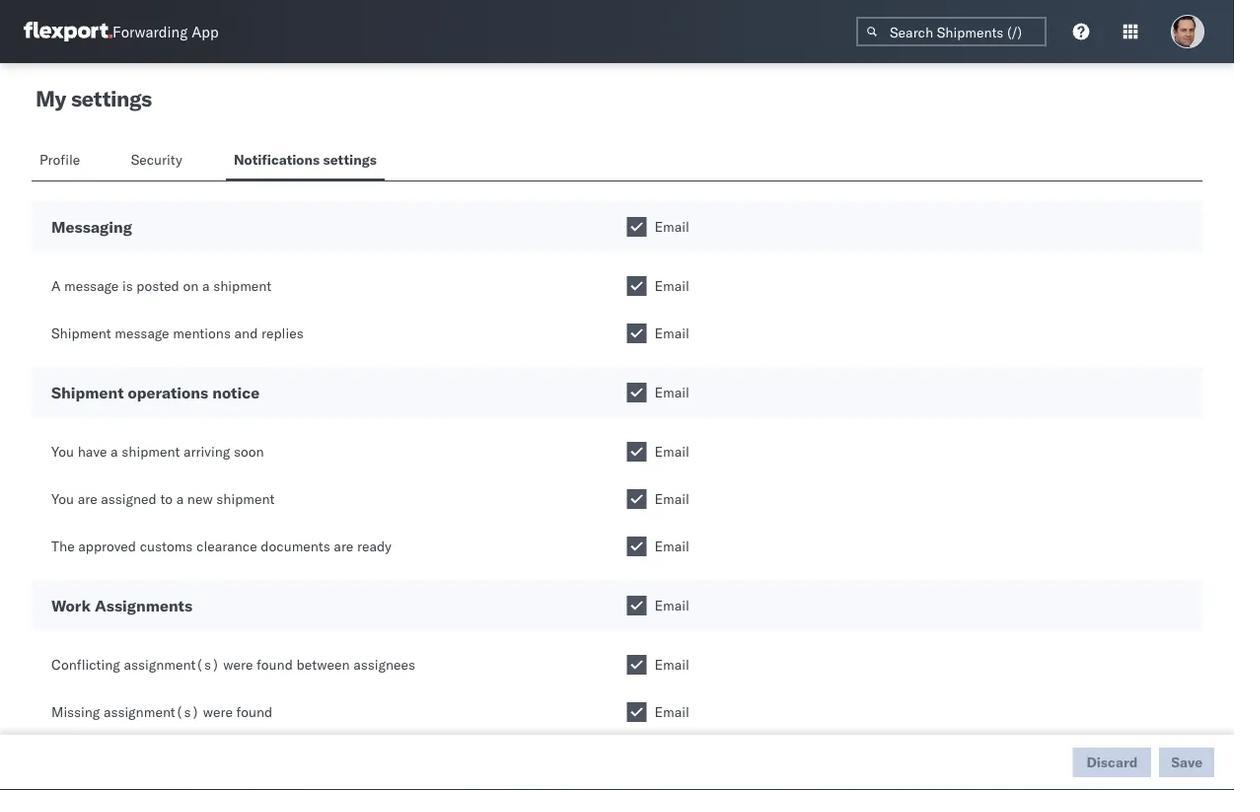 Task type: describe. For each thing, give the bounding box(es) containing it.
have
[[78, 443, 107, 460]]

security
[[131, 151, 182, 168]]

found for missing assignment(s) were found
[[236, 703, 273, 721]]

were for missing
[[203, 703, 233, 721]]

conflicting assignment(s) were found between assignees
[[51, 656, 415, 673]]

email for shipment message mentions and replies
[[655, 325, 690, 342]]

posted
[[136, 277, 179, 295]]

app
[[192, 22, 219, 41]]

new
[[187, 490, 213, 508]]

the
[[51, 538, 75, 555]]

assignees
[[353, 656, 415, 673]]

shipment for shipment operations notice
[[51, 383, 124, 403]]

work
[[51, 596, 91, 616]]

0 horizontal spatial are
[[78, 490, 97, 508]]

assignment(s) for missing
[[104, 703, 199, 721]]

approved
[[78, 538, 136, 555]]

you are assigned to a new shipment
[[51, 490, 275, 508]]

assignment(s) for conflicting
[[124, 656, 220, 673]]

were for conflicting
[[223, 656, 253, 673]]

the approved customs clearance documents are ready
[[51, 538, 392, 555]]

replies
[[261, 325, 304, 342]]

messaging
[[51, 217, 132, 237]]

a
[[51, 277, 61, 295]]

ready
[[357, 538, 392, 555]]

profile button
[[32, 142, 91, 181]]

1 horizontal spatial a
[[176, 490, 184, 508]]

shipment for new
[[216, 490, 275, 508]]

work assignments
[[51, 596, 192, 616]]

operations
[[128, 383, 208, 403]]

you for you are assigned to a new shipment
[[51, 490, 74, 508]]

between
[[296, 656, 350, 673]]

to
[[160, 490, 173, 508]]

0 vertical spatial a
[[202, 277, 210, 295]]

soon
[[234, 443, 264, 460]]

flexport. image
[[24, 22, 112, 41]]

notice
[[212, 383, 260, 403]]

customs
[[140, 538, 193, 555]]

email for conflicting assignment(s) were found between assignees
[[655, 656, 690, 673]]

on
[[183, 277, 199, 295]]

shipment for shipment message mentions and replies
[[51, 325, 111, 342]]

documents
[[261, 538, 330, 555]]

0 horizontal spatial a
[[111, 443, 118, 460]]

forwarding
[[112, 22, 188, 41]]

email for a message is posted on a shipment
[[655, 277, 690, 295]]



Task type: locate. For each thing, give the bounding box(es) containing it.
0 vertical spatial shipment
[[213, 277, 272, 295]]

email for you are assigned to a new shipment
[[655, 490, 690, 508]]

assignments
[[95, 596, 192, 616]]

6 email from the top
[[655, 490, 690, 508]]

shipment message mentions and replies
[[51, 325, 304, 342]]

1 horizontal spatial are
[[334, 538, 354, 555]]

you for you have a shipment arriving soon
[[51, 443, 74, 460]]

you left have
[[51, 443, 74, 460]]

are
[[78, 490, 97, 508], [334, 538, 354, 555]]

1 vertical spatial you
[[51, 490, 74, 508]]

shipment down a
[[51, 325, 111, 342]]

0 vertical spatial are
[[78, 490, 97, 508]]

2 vertical spatial shipment
[[216, 490, 275, 508]]

found
[[257, 656, 293, 673], [236, 703, 273, 721]]

my settings
[[36, 85, 152, 112]]

email for shipment operations notice
[[655, 384, 690, 401]]

1 shipment from the top
[[51, 325, 111, 342]]

shipment
[[51, 325, 111, 342], [51, 383, 124, 403]]

a right to
[[176, 490, 184, 508]]

message right a
[[64, 277, 119, 295]]

settings right my
[[71, 85, 152, 112]]

1 horizontal spatial settings
[[323, 151, 377, 168]]

message
[[64, 277, 119, 295], [115, 325, 169, 342]]

1 vertical spatial shipment
[[51, 383, 124, 403]]

0 vertical spatial settings
[[71, 85, 152, 112]]

missing
[[51, 703, 100, 721]]

arriving
[[184, 443, 230, 460]]

email for work assignments
[[655, 597, 690, 614]]

shipment for a
[[213, 277, 272, 295]]

shipment right new
[[216, 490, 275, 508]]

4 email from the top
[[655, 384, 690, 401]]

shipment up have
[[51, 383, 124, 403]]

were left between
[[223, 656, 253, 673]]

shipment
[[213, 277, 272, 295], [122, 443, 180, 460], [216, 490, 275, 508]]

2 you from the top
[[51, 490, 74, 508]]

a right on
[[202, 277, 210, 295]]

clearance
[[196, 538, 257, 555]]

None checkbox
[[627, 217, 647, 237], [627, 537, 647, 556], [627, 596, 647, 616], [627, 655, 647, 675], [627, 217, 647, 237], [627, 537, 647, 556], [627, 596, 647, 616], [627, 655, 647, 675]]

1 vertical spatial message
[[115, 325, 169, 342]]

7 email from the top
[[655, 538, 690, 555]]

2 email from the top
[[655, 277, 690, 295]]

message down is at top left
[[115, 325, 169, 342]]

forwarding app link
[[24, 22, 219, 41]]

are left assigned
[[78, 490, 97, 508]]

0 vertical spatial found
[[257, 656, 293, 673]]

10 email from the top
[[655, 703, 690, 721]]

None checkbox
[[627, 276, 647, 296], [627, 324, 647, 343], [627, 383, 647, 403], [627, 442, 647, 462], [627, 489, 647, 509], [627, 703, 647, 722], [627, 276, 647, 296], [627, 324, 647, 343], [627, 383, 647, 403], [627, 442, 647, 462], [627, 489, 647, 509], [627, 703, 647, 722]]

2 shipment from the top
[[51, 383, 124, 403]]

shipment operations notice
[[51, 383, 260, 403]]

1 vertical spatial assignment(s)
[[104, 703, 199, 721]]

a right have
[[111, 443, 118, 460]]

Search Shipments (/) text field
[[856, 17, 1047, 46]]

found down 'conflicting assignment(s) were found between assignees'
[[236, 703, 273, 721]]

email for missing assignment(s) were found
[[655, 703, 690, 721]]

1 vertical spatial shipment
[[122, 443, 180, 460]]

you up the
[[51, 490, 74, 508]]

1 vertical spatial are
[[334, 538, 354, 555]]

5 email from the top
[[655, 443, 690, 460]]

settings inside notifications settings button
[[323, 151, 377, 168]]

you have a shipment arriving soon
[[51, 443, 264, 460]]

0 vertical spatial assignment(s)
[[124, 656, 220, 673]]

email for you have a shipment arriving soon
[[655, 443, 690, 460]]

notifications settings
[[234, 151, 377, 168]]

notifications settings button
[[226, 142, 385, 181]]

1 vertical spatial a
[[111, 443, 118, 460]]

security button
[[123, 142, 194, 181]]

settings for notifications settings
[[323, 151, 377, 168]]

0 vertical spatial message
[[64, 277, 119, 295]]

were down 'conflicting assignment(s) were found between assignees'
[[203, 703, 233, 721]]

settings right notifications
[[323, 151, 377, 168]]

0 horizontal spatial settings
[[71, 85, 152, 112]]

0 vertical spatial you
[[51, 443, 74, 460]]

notifications
[[234, 151, 320, 168]]

settings for my settings
[[71, 85, 152, 112]]

message for shipment
[[115, 325, 169, 342]]

1 vertical spatial settings
[[323, 151, 377, 168]]

9 email from the top
[[655, 656, 690, 673]]

found for conflicting assignment(s) were found between assignees
[[257, 656, 293, 673]]

you
[[51, 443, 74, 460], [51, 490, 74, 508]]

profile
[[39, 151, 80, 168]]

8 email from the top
[[655, 597, 690, 614]]

3 email from the top
[[655, 325, 690, 342]]

1 you from the top
[[51, 443, 74, 460]]

assignment(s)
[[124, 656, 220, 673], [104, 703, 199, 721]]

my
[[36, 85, 66, 112]]

assignment(s) up missing assignment(s) were found
[[124, 656, 220, 673]]

and
[[234, 325, 258, 342]]

a message is posted on a shipment
[[51, 277, 272, 295]]

assigned
[[101, 490, 157, 508]]

shipment up and
[[213, 277, 272, 295]]

2 horizontal spatial a
[[202, 277, 210, 295]]

email
[[655, 218, 690, 235], [655, 277, 690, 295], [655, 325, 690, 342], [655, 384, 690, 401], [655, 443, 690, 460], [655, 490, 690, 508], [655, 538, 690, 555], [655, 597, 690, 614], [655, 656, 690, 673], [655, 703, 690, 721]]

0 vertical spatial were
[[223, 656, 253, 673]]

missing assignment(s) were found
[[51, 703, 273, 721]]

mentions
[[173, 325, 231, 342]]

is
[[122, 277, 133, 295]]

conflicting
[[51, 656, 120, 673]]

assignment(s) right missing
[[104, 703, 199, 721]]

0 vertical spatial shipment
[[51, 325, 111, 342]]

1 vertical spatial were
[[203, 703, 233, 721]]

2 vertical spatial a
[[176, 490, 184, 508]]

shipment up you are assigned to a new shipment
[[122, 443, 180, 460]]

settings
[[71, 85, 152, 112], [323, 151, 377, 168]]

email for messaging
[[655, 218, 690, 235]]

were
[[223, 656, 253, 673], [203, 703, 233, 721]]

are left the ready
[[334, 538, 354, 555]]

forwarding app
[[112, 22, 219, 41]]

1 email from the top
[[655, 218, 690, 235]]

found left between
[[257, 656, 293, 673]]

email for the approved customs clearance documents are ready
[[655, 538, 690, 555]]

1 vertical spatial found
[[236, 703, 273, 721]]

message for a
[[64, 277, 119, 295]]

a
[[202, 277, 210, 295], [111, 443, 118, 460], [176, 490, 184, 508]]



Task type: vqa. For each thing, say whether or not it's contained in the screenshot.
notice
yes



